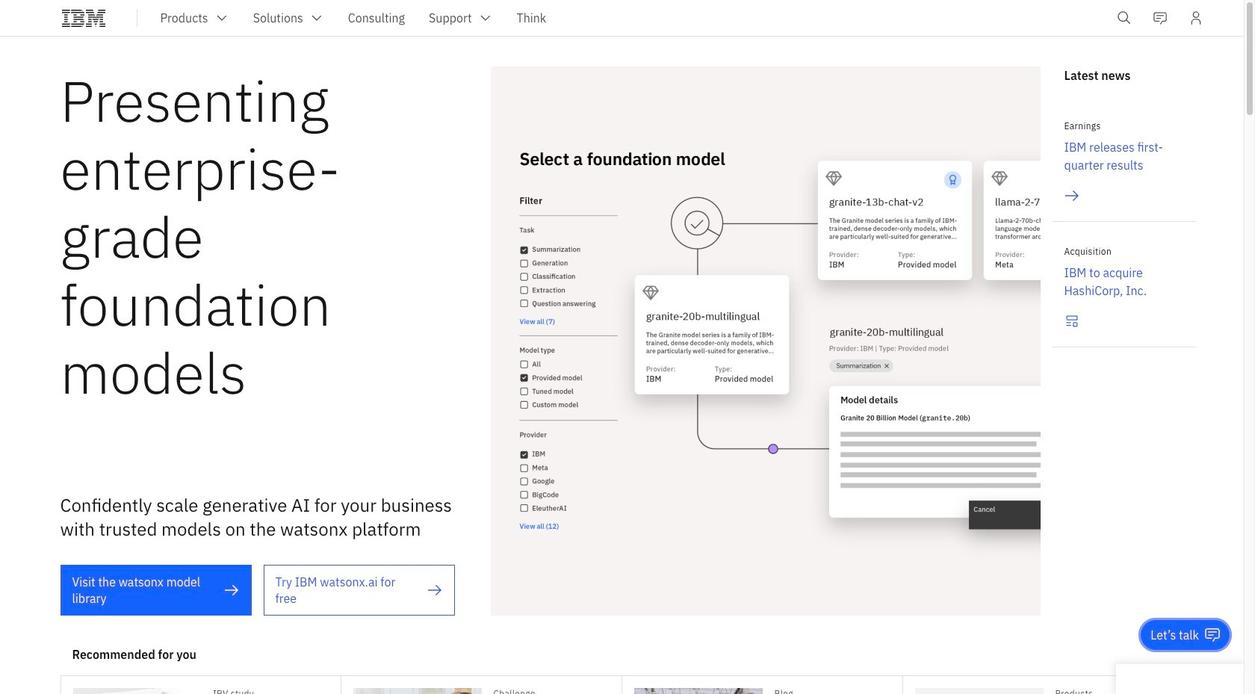Task type: describe. For each thing, give the bounding box(es) containing it.
let's talk element
[[1151, 627, 1199, 643]]



Task type: locate. For each thing, give the bounding box(es) containing it.
open cookie preferences modal section
[[1116, 664, 1244, 694]]



